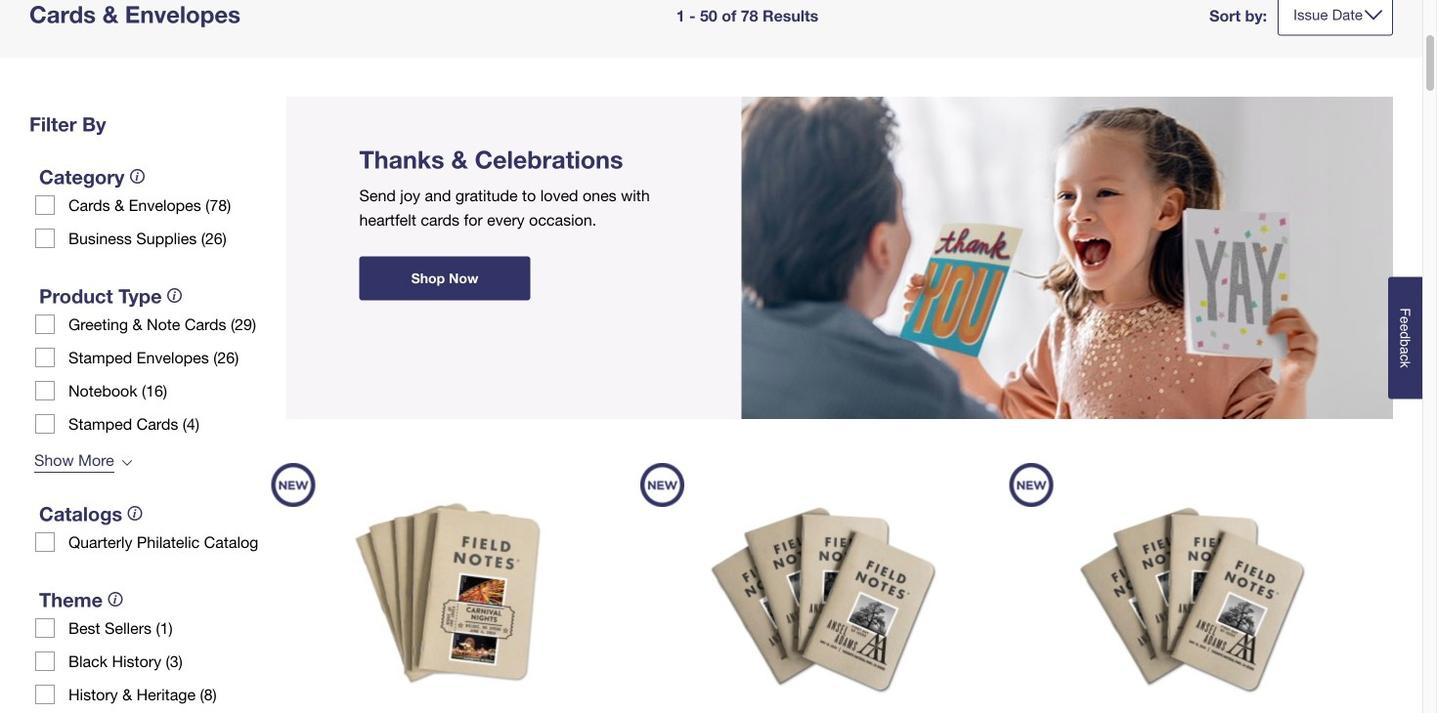 Task type: locate. For each thing, give the bounding box(es) containing it.
carnival nights field notes® notebooks image
[[319, 464, 583, 714]]



Task type: describe. For each thing, give the bounding box(es) containing it.
back to top image
[[1367, 689, 1423, 714]]

ansel adams field notes® notebook (set of 16) image
[[1057, 464, 1321, 714]]

ansel adams field notes® notebook (set of 4) image
[[688, 464, 952, 714]]



Task type: vqa. For each thing, say whether or not it's contained in the screenshot.
fifth  icon from left
no



